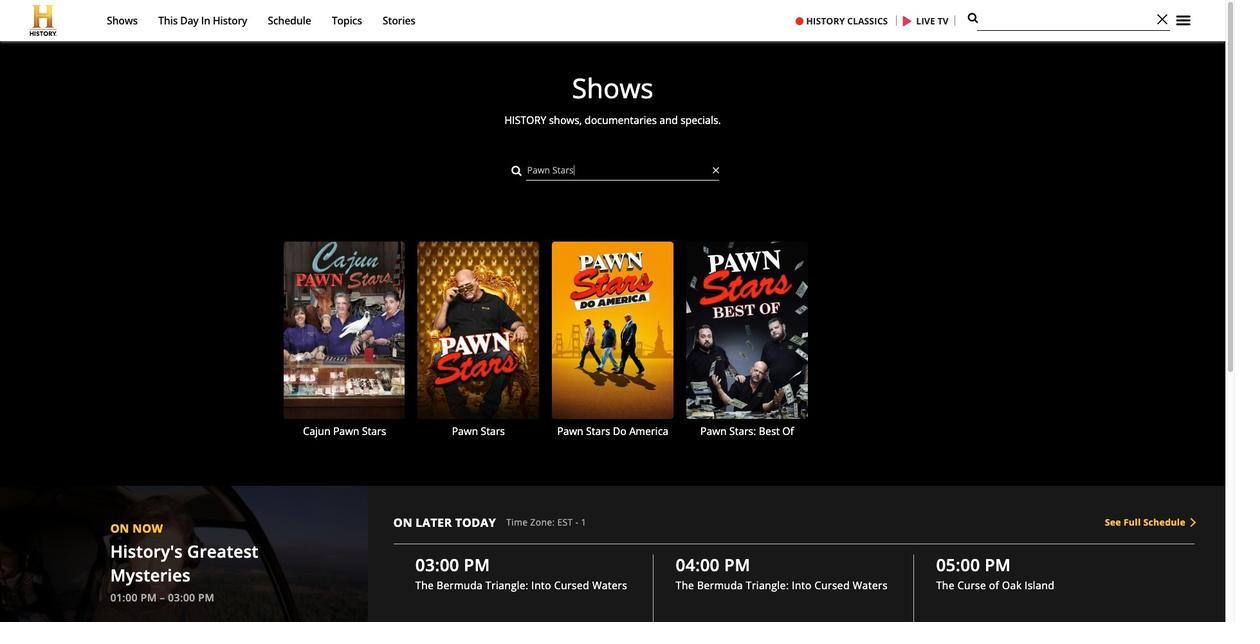 Task type: locate. For each thing, give the bounding box(es) containing it.
pawn stars image image
[[418, 242, 539, 419]]

pawn stars do america image image
[[552, 242, 674, 419]]

Search Shows text field
[[526, 161, 711, 180]]

search text field
[[983, 13, 1137, 30]]

pawn stars: best of image image
[[686, 242, 808, 419]]

close search shows image
[[713, 167, 719, 174]]



Task type: vqa. For each thing, say whether or not it's contained in the screenshot.
THE LIVE NOW BACKGROUND IMAGE on the bottom of the page
yes



Task type: describe. For each thing, give the bounding box(es) containing it.
cajun pawn stars image image
[[283, 242, 405, 419]]

see full schedule image
[[1187, 518, 1196, 527]]

live now background image
[[0, 486, 368, 623]]



